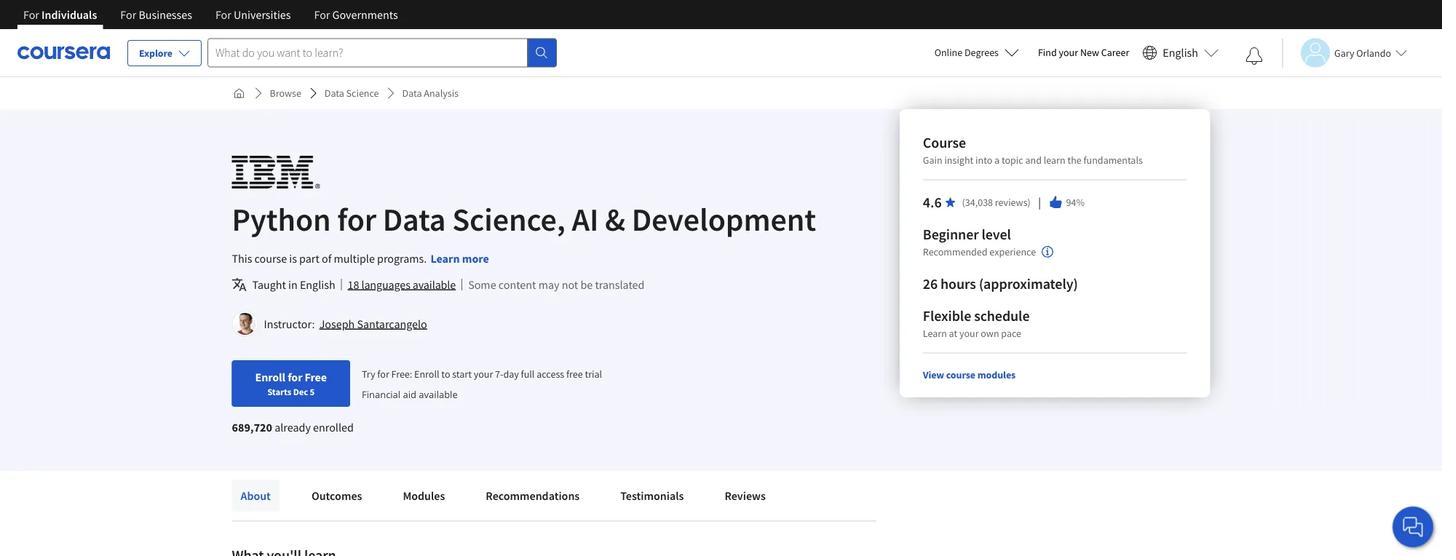 Task type: vqa. For each thing, say whether or not it's contained in the screenshot.
already
yes



Task type: describe. For each thing, give the bounding box(es) containing it.
reviews link
[[716, 480, 775, 512]]

governments
[[332, 7, 398, 22]]

gary orlando button
[[1282, 38, 1408, 67]]

joseph santarcangelo link
[[319, 317, 427, 331]]

of
[[322, 251, 332, 266]]

the
[[1068, 154, 1082, 167]]

content
[[499, 277, 536, 292]]

enroll for free starts dec 5
[[255, 370, 327, 398]]

day
[[503, 368, 519, 381]]

learn inside flexible schedule learn at your own pace
[[923, 327, 947, 340]]

start
[[452, 368, 472, 381]]

data science
[[325, 87, 379, 100]]

outcomes link
[[303, 480, 371, 512]]

joseph santarcangelo image
[[234, 313, 256, 335]]

science,
[[452, 199, 566, 239]]

coursera image
[[17, 41, 110, 64]]

try for free: enroll to start your 7-day full access free trial financial aid available
[[362, 368, 602, 401]]

689,720
[[232, 420, 272, 435]]

for for individuals
[[23, 7, 39, 22]]

hours
[[941, 275, 976, 293]]

python
[[232, 199, 331, 239]]

joseph
[[319, 317, 355, 331]]

(34,038 reviews) |
[[962, 194, 1043, 210]]

degrees
[[965, 46, 999, 59]]

english inside button
[[1163, 46, 1198, 60]]

reviews
[[725, 489, 766, 503]]

development
[[632, 199, 816, 239]]

beginner level
[[923, 225, 1011, 244]]

topic
[[1002, 154, 1023, 167]]

dec
[[293, 386, 308, 398]]

18 languages available
[[348, 277, 456, 292]]

career
[[1102, 46, 1130, 59]]

some
[[468, 277, 496, 292]]

full
[[521, 368, 535, 381]]

may
[[539, 277, 560, 292]]

online degrees button
[[923, 36, 1031, 68]]

course
[[923, 134, 966, 152]]

part
[[299, 251, 320, 266]]

science
[[346, 87, 379, 100]]

taught in english
[[252, 277, 335, 292]]

for for python
[[337, 199, 376, 239]]

santarcangelo
[[357, 317, 427, 331]]

course gain insight into a topic and learn the fundamentals
[[923, 134, 1143, 167]]

enroll inside try for free: enroll to start your 7-day full access free trial financial aid available
[[414, 368, 439, 381]]

find
[[1038, 46, 1057, 59]]

for for universities
[[215, 7, 231, 22]]

flexible schedule learn at your own pace
[[923, 307, 1030, 340]]

into
[[976, 154, 993, 167]]

gary
[[1335, 46, 1355, 59]]

course for this
[[255, 251, 287, 266]]

689,720 already enrolled
[[232, 420, 354, 435]]

modules
[[978, 368, 1016, 382]]

available inside button
[[413, 277, 456, 292]]

not
[[562, 277, 578, 292]]

view course modules
[[923, 368, 1016, 382]]

a
[[995, 154, 1000, 167]]

financial aid available button
[[362, 388, 458, 401]]

(approximately)
[[979, 275, 1078, 293]]

this
[[232, 251, 252, 266]]

browse
[[270, 87, 301, 100]]

enrolled
[[313, 420, 354, 435]]

access
[[537, 368, 564, 381]]

5
[[310, 386, 315, 398]]

4.6
[[923, 193, 942, 212]]

ibm image
[[232, 156, 320, 189]]

ai
[[572, 199, 599, 239]]

fundamentals
[[1084, 154, 1143, 167]]

pace
[[1001, 327, 1022, 340]]

modules link
[[394, 480, 454, 512]]

find your new career
[[1038, 46, 1130, 59]]

languages
[[361, 277, 410, 292]]

new
[[1080, 46, 1099, 59]]

in
[[288, 277, 298, 292]]

already
[[275, 420, 311, 435]]

data for data science
[[325, 87, 344, 100]]

your inside flexible schedule learn at your own pace
[[960, 327, 979, 340]]

online degrees
[[935, 46, 999, 59]]

1 vertical spatial english
[[300, 277, 335, 292]]

free
[[566, 368, 583, 381]]

show notifications image
[[1246, 47, 1263, 65]]

taught
[[252, 277, 286, 292]]



Task type: locate. For each thing, give the bounding box(es) containing it.
course right the view
[[946, 368, 976, 382]]

businesses
[[139, 7, 192, 22]]

schedule
[[974, 307, 1030, 325]]

1 vertical spatial available
[[419, 388, 458, 401]]

data for data analysis
[[402, 87, 422, 100]]

enroll inside enroll for free starts dec 5
[[255, 370, 285, 384]]

free
[[305, 370, 327, 384]]

flexible
[[923, 307, 971, 325]]

for right try at the bottom of page
[[377, 368, 389, 381]]

enroll left to in the bottom left of the page
[[414, 368, 439, 381]]

free:
[[391, 368, 412, 381]]

explore button
[[127, 40, 202, 66]]

available
[[413, 277, 456, 292], [419, 388, 458, 401]]

some content may not be translated
[[468, 277, 645, 292]]

browse link
[[264, 80, 307, 106]]

your right the find at the right top of the page
[[1059, 46, 1078, 59]]

2 for from the left
[[120, 7, 136, 22]]

try
[[362, 368, 375, 381]]

learn left more
[[431, 251, 460, 266]]

18 languages available button
[[348, 276, 456, 293]]

your left 7-
[[474, 368, 493, 381]]

1 horizontal spatial for
[[337, 199, 376, 239]]

english right in
[[300, 277, 335, 292]]

to
[[442, 368, 450, 381]]

learn
[[431, 251, 460, 266], [923, 327, 947, 340]]

2 vertical spatial your
[[474, 368, 493, 381]]

insight
[[945, 154, 974, 167]]

0 horizontal spatial learn
[[431, 251, 460, 266]]

at
[[949, 327, 958, 340]]

english button
[[1137, 29, 1225, 76]]

1 horizontal spatial course
[[946, 368, 976, 382]]

is
[[289, 251, 297, 266]]

learn
[[1044, 154, 1066, 167]]

and
[[1026, 154, 1042, 167]]

data left analysis on the left of the page
[[402, 87, 422, 100]]

26 hours (approximately)
[[923, 275, 1078, 293]]

0 vertical spatial available
[[413, 277, 456, 292]]

1 vertical spatial course
[[946, 368, 976, 382]]

testimonials link
[[612, 480, 693, 512]]

for inside enroll for free starts dec 5
[[288, 370, 302, 384]]

course for view
[[946, 368, 976, 382]]

learn more button
[[431, 250, 489, 267]]

find your new career link
[[1031, 44, 1137, 62]]

for for enroll
[[288, 370, 302, 384]]

individuals
[[42, 7, 97, 22]]

for businesses
[[120, 7, 192, 22]]

instructor:
[[264, 317, 315, 331]]

beginner
[[923, 225, 979, 244]]

modules
[[403, 489, 445, 503]]

information about difficulty level pre-requisites. image
[[1042, 246, 1054, 258]]

this course is part of multiple programs. learn more
[[232, 251, 489, 266]]

7-
[[495, 368, 503, 381]]

multiple
[[334, 251, 375, 266]]

1 horizontal spatial english
[[1163, 46, 1198, 60]]

recommended
[[923, 246, 988, 259]]

0 horizontal spatial english
[[300, 277, 335, 292]]

1 for from the left
[[23, 7, 39, 22]]

data analysis
[[402, 87, 459, 100]]

data up "programs."
[[383, 199, 446, 239]]

available down to in the bottom left of the page
[[419, 388, 458, 401]]

enroll up starts
[[255, 370, 285, 384]]

banner navigation
[[12, 0, 410, 29]]

1 horizontal spatial your
[[960, 327, 979, 340]]

own
[[981, 327, 999, 340]]

view
[[923, 368, 944, 382]]

for left governments
[[314, 7, 330, 22]]

for left businesses
[[120, 7, 136, 22]]

available down "learn more" button on the top left of page
[[413, 277, 456, 292]]

for for try
[[377, 368, 389, 381]]

2 horizontal spatial for
[[377, 368, 389, 381]]

(34,038
[[962, 196, 993, 209]]

python for data science, ai & development
[[232, 199, 816, 239]]

|
[[1037, 194, 1043, 210]]

financial
[[362, 388, 401, 401]]

0 vertical spatial your
[[1059, 46, 1078, 59]]

for
[[23, 7, 39, 22], [120, 7, 136, 22], [215, 7, 231, 22], [314, 7, 330, 22]]

for universities
[[215, 7, 291, 22]]

online
[[935, 46, 963, 59]]

18
[[348, 277, 359, 292]]

data left science
[[325, 87, 344, 100]]

for for businesses
[[120, 7, 136, 22]]

level
[[982, 225, 1011, 244]]

starts
[[267, 386, 291, 398]]

gary orlando
[[1335, 46, 1391, 59]]

your
[[1059, 46, 1078, 59], [960, 327, 979, 340], [474, 368, 493, 381]]

0 horizontal spatial your
[[474, 368, 493, 381]]

for for governments
[[314, 7, 330, 22]]

0 vertical spatial course
[[255, 251, 287, 266]]

0 horizontal spatial course
[[255, 251, 287, 266]]

3 for from the left
[[215, 7, 231, 22]]

reviews)
[[995, 196, 1031, 209]]

programs.
[[377, 251, 427, 266]]

translated
[[595, 277, 645, 292]]

2 horizontal spatial your
[[1059, 46, 1078, 59]]

0 vertical spatial learn
[[431, 251, 460, 266]]

0 vertical spatial english
[[1163, 46, 1198, 60]]

for
[[337, 199, 376, 239], [377, 368, 389, 381], [288, 370, 302, 384]]

trial
[[585, 368, 602, 381]]

for left universities
[[215, 7, 231, 22]]

0 horizontal spatial enroll
[[255, 370, 285, 384]]

your right at
[[960, 327, 979, 340]]

1 horizontal spatial enroll
[[414, 368, 439, 381]]

data science link
[[319, 80, 385, 106]]

english right career
[[1163, 46, 1198, 60]]

view course modules link
[[923, 368, 1016, 382]]

testimonials
[[621, 489, 684, 503]]

0 horizontal spatial for
[[288, 370, 302, 384]]

course
[[255, 251, 287, 266], [946, 368, 976, 382]]

be
[[581, 277, 593, 292]]

explore
[[139, 47, 173, 60]]

1 horizontal spatial learn
[[923, 327, 947, 340]]

your inside try for free: enroll to start your 7-day full access free trial financial aid available
[[474, 368, 493, 381]]

home image
[[233, 87, 245, 99]]

4 for from the left
[[314, 7, 330, 22]]

1 vertical spatial your
[[960, 327, 979, 340]]

chat with us image
[[1402, 516, 1425, 539]]

english
[[1163, 46, 1198, 60], [300, 277, 335, 292]]

for up multiple
[[337, 199, 376, 239]]

instructor: joseph santarcangelo
[[264, 317, 427, 331]]

&
[[605, 199, 625, 239]]

universities
[[234, 7, 291, 22]]

None search field
[[208, 38, 557, 67]]

94%
[[1066, 196, 1085, 209]]

1 vertical spatial learn
[[923, 327, 947, 340]]

aid
[[403, 388, 416, 401]]

about link
[[232, 480, 280, 512]]

What do you want to learn? text field
[[208, 38, 528, 67]]

available inside try for free: enroll to start your 7-day full access free trial financial aid available
[[419, 388, 458, 401]]

recommended experience
[[923, 246, 1036, 259]]

for individuals
[[23, 7, 97, 22]]

course left is on the top left
[[255, 251, 287, 266]]

for inside try for free: enroll to start your 7-day full access free trial financial aid available
[[377, 368, 389, 381]]

learn left at
[[923, 327, 947, 340]]

for up dec
[[288, 370, 302, 384]]

for left individuals
[[23, 7, 39, 22]]



